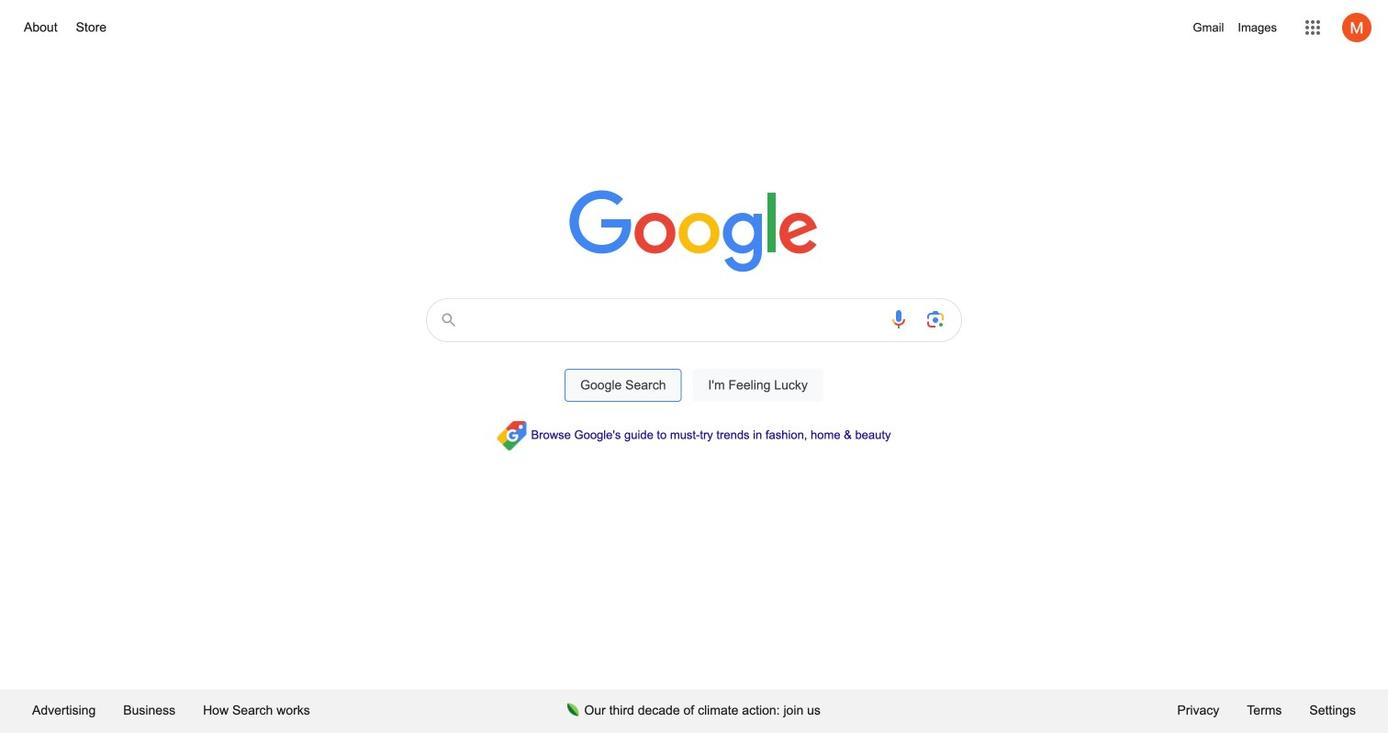 Task type: vqa. For each thing, say whether or not it's contained in the screenshot.
the middle 101
no



Task type: locate. For each thing, give the bounding box(es) containing it.
None search field
[[18, 293, 1371, 423]]

google image
[[570, 190, 819, 275]]

search by voice image
[[888, 309, 910, 331]]

search by image image
[[925, 309, 947, 331]]



